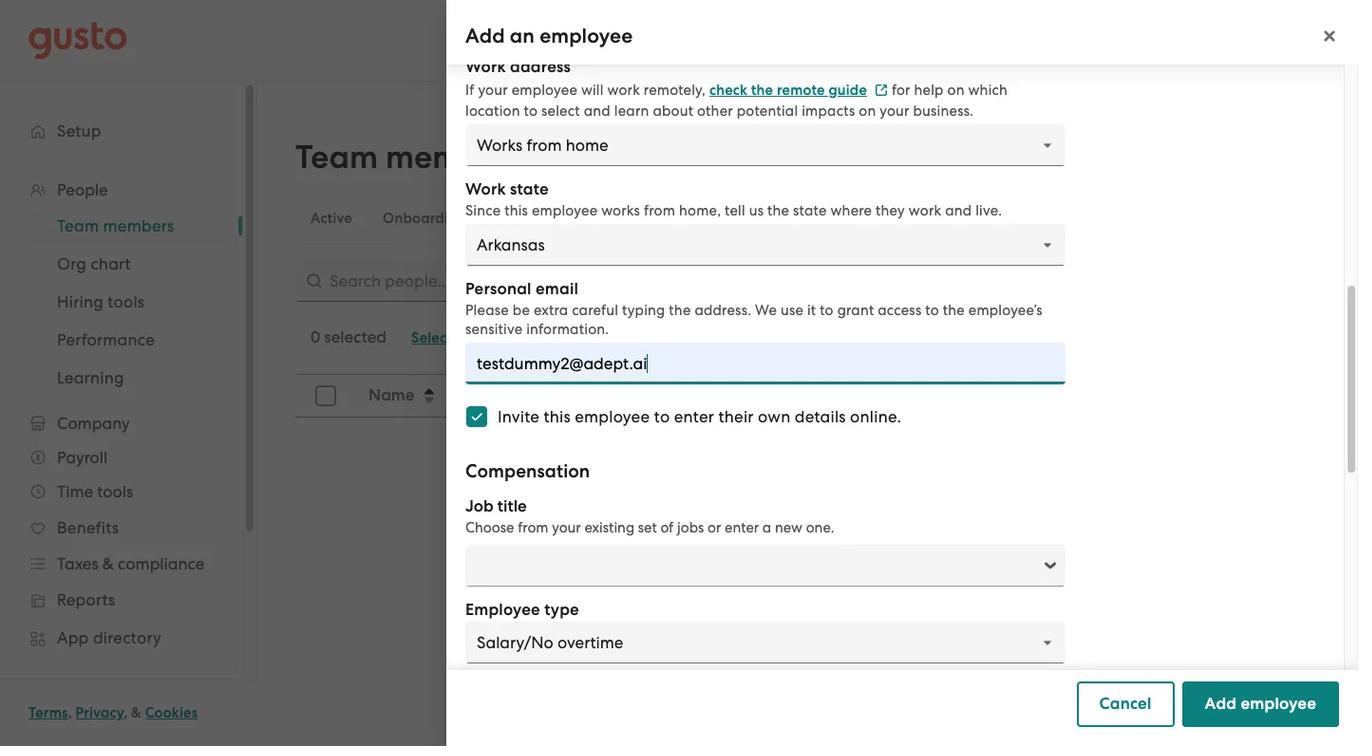 Task type: locate. For each thing, give the bounding box(es) containing it.
add for add an employee
[[466, 24, 505, 48]]

location
[[466, 103, 520, 120]]

0 horizontal spatial your
[[478, 82, 508, 99]]

0 horizontal spatial on
[[859, 103, 877, 120]]

1 vertical spatial work
[[909, 202, 942, 219]]

state left where
[[793, 202, 827, 219]]

works
[[602, 202, 640, 219]]

all down extra
[[531, 330, 548, 347]]

type for employee type
[[545, 601, 580, 620]]

the up potential
[[751, 82, 774, 99]]

1 horizontal spatial type
[[1065, 386, 1100, 406]]

1 vertical spatial type
[[545, 601, 580, 620]]

dismissed
[[720, 210, 787, 227]]

work up if
[[466, 57, 506, 77]]

home image
[[29, 21, 127, 59]]

typing
[[622, 302, 666, 319]]

state up candidates
[[510, 180, 549, 200]]

type inside dialog main content element
[[545, 601, 580, 620]]

Invite this employee to enter their own details online. checkbox
[[456, 396, 498, 438]]

add inside button
[[1205, 695, 1237, 715]]

1 vertical spatial your
[[880, 103, 910, 120]]

onboarding button
[[368, 196, 481, 241]]

, left privacy
[[68, 705, 72, 722]]

1 horizontal spatial add
[[1205, 695, 1237, 715]]

0 horizontal spatial enter
[[674, 408, 715, 427]]

your left existing
[[552, 520, 581, 537]]

2 vertical spatial your
[[552, 520, 581, 537]]

1 horizontal spatial on
[[948, 82, 965, 99]]

cookies button
[[145, 702, 198, 725]]

potential
[[737, 103, 798, 120]]

0 vertical spatial work
[[608, 82, 640, 99]]

enter left the their
[[674, 408, 715, 427]]

jobs
[[677, 520, 704, 537]]

type right "employee"
[[545, 601, 580, 620]]

all for select all
[[456, 330, 473, 347]]

clear
[[492, 330, 528, 347]]

since
[[466, 202, 501, 219]]

one.
[[806, 520, 835, 537]]

your inside for help on which location to select and learn about other potential impacts on your business.
[[880, 103, 910, 120]]

2 work from the top
[[466, 180, 506, 200]]

this right since
[[505, 202, 528, 219]]

work inside work state since this employee works from home, tell us the state where they work and live.
[[466, 180, 506, 200]]

0 horizontal spatial all
[[456, 330, 473, 347]]

all right select
[[456, 330, 473, 347]]

we
[[756, 302, 777, 319]]

employment
[[967, 386, 1062, 406]]

employee for this
[[575, 408, 650, 427]]

1 vertical spatial on
[[859, 103, 877, 120]]

enter
[[674, 408, 715, 427], [725, 520, 759, 537]]

1 vertical spatial and
[[946, 202, 972, 219]]

careful
[[572, 302, 619, 319]]

all inside select all button
[[456, 330, 473, 347]]

live.
[[976, 202, 1003, 219]]

1 all from the left
[[456, 330, 473, 347]]

from down title
[[518, 520, 549, 537]]

0 horizontal spatial work
[[608, 82, 640, 99]]

and left live.
[[946, 202, 972, 219]]

from inside job title choose from your existing set of jobs or enter a new one.
[[518, 520, 549, 537]]

1 horizontal spatial and
[[946, 202, 972, 219]]

0 horizontal spatial ,
[[68, 705, 72, 722]]

state
[[510, 180, 549, 200], [793, 202, 827, 219]]

from right works
[[644, 202, 676, 219]]

invite
[[498, 408, 540, 427]]

to left 'select'
[[524, 103, 538, 120]]

privacy
[[76, 705, 124, 722]]

2 horizontal spatial your
[[880, 103, 910, 120]]

and
[[584, 103, 611, 120], [946, 202, 972, 219]]

cancel
[[1100, 695, 1152, 715]]

terms
[[29, 705, 68, 722]]

enter left a
[[725, 520, 759, 537]]

on down opens in a new tab icon
[[859, 103, 877, 120]]

0 vertical spatial state
[[510, 180, 549, 200]]

from inside work state since this employee works from home, tell us the state where they work and live.
[[644, 202, 676, 219]]

your down for on the top right
[[880, 103, 910, 120]]

new notifications image
[[670, 329, 689, 348], [670, 329, 689, 348]]

if your employee will work remotely,
[[466, 82, 706, 99]]

type
[[1065, 386, 1100, 406], [545, 601, 580, 620]]

type inside button
[[1065, 386, 1100, 406]]

1 horizontal spatial work
[[909, 202, 942, 219]]

check the remote guide link
[[710, 82, 888, 99]]

which
[[969, 82, 1008, 99]]

extra
[[534, 302, 569, 319]]

type right employment
[[1065, 386, 1100, 406]]

work up since
[[466, 180, 506, 200]]

work inside work state since this employee works from home, tell us the state where they work and live.
[[909, 202, 942, 219]]

0 vertical spatial and
[[584, 103, 611, 120]]

candidates button
[[481, 196, 590, 241]]

1 vertical spatial from
[[518, 520, 549, 537]]

selected
[[324, 328, 387, 347]]

add for add employee
[[1205, 695, 1237, 715]]

0 horizontal spatial type
[[545, 601, 580, 620]]

1 horizontal spatial enter
[[725, 520, 759, 537]]

on
[[948, 82, 965, 99], [859, 103, 877, 120]]

on up business.
[[948, 82, 965, 99]]

0 vertical spatial type
[[1065, 386, 1100, 406]]

onboarding
[[383, 210, 466, 227]]

0 vertical spatial enter
[[674, 408, 715, 427]]

access
[[878, 302, 922, 319]]

0 horizontal spatial and
[[584, 103, 611, 120]]

to left the their
[[654, 408, 670, 427]]

grant
[[838, 302, 875, 319]]

0
[[311, 328, 320, 347]]

invite this employee to enter their own details online.
[[498, 408, 902, 427]]

1 work from the top
[[466, 57, 506, 77]]

1 horizontal spatial all
[[531, 330, 548, 347]]

personal email please be extra careful typing the address. we use it to grant access to the employee's sensitive information.
[[466, 279, 1043, 338]]

1 horizontal spatial ,
[[124, 705, 128, 722]]

information.
[[527, 321, 609, 338]]

personal
[[466, 279, 532, 299]]

2 all from the left
[[531, 330, 548, 347]]

other
[[698, 103, 733, 120]]

0 vertical spatial from
[[644, 202, 676, 219]]

0 vertical spatial this
[[505, 202, 528, 219]]

check
[[710, 82, 748, 99]]

clear all
[[492, 330, 548, 347]]

about
[[653, 103, 694, 120]]

to right it
[[820, 302, 834, 319]]

all inside clear all button
[[531, 330, 548, 347]]

add
[[466, 24, 505, 48], [1205, 695, 1237, 715]]

1 vertical spatial enter
[[725, 520, 759, 537]]

0 horizontal spatial add
[[466, 24, 505, 48]]

this right invite
[[544, 408, 571, 427]]

1 vertical spatial work
[[466, 180, 506, 200]]

employee's
[[969, 302, 1043, 319]]

0 vertical spatial your
[[478, 82, 508, 99]]

learn
[[615, 103, 649, 120]]

and down the will
[[584, 103, 611, 120]]

work right they
[[909, 202, 942, 219]]

the
[[751, 82, 774, 99], [768, 202, 790, 219], [669, 302, 691, 319], [943, 302, 965, 319]]

active
[[311, 210, 353, 227]]

add employee button
[[1183, 682, 1340, 728]]

1 horizontal spatial your
[[552, 520, 581, 537]]

their
[[719, 408, 754, 427]]

1 horizontal spatial this
[[544, 408, 571, 427]]

0 selected status
[[311, 328, 387, 347]]

1 horizontal spatial from
[[644, 202, 676, 219]]

,
[[68, 705, 72, 722], [124, 705, 128, 722]]

existing
[[585, 520, 635, 537]]

your up location
[[478, 82, 508, 99]]

1 horizontal spatial state
[[793, 202, 827, 219]]

own
[[758, 408, 791, 427]]

1 vertical spatial this
[[544, 408, 571, 427]]

new
[[775, 520, 803, 537]]

, left &
[[124, 705, 128, 722]]

0 horizontal spatial from
[[518, 520, 549, 537]]

0 vertical spatial on
[[948, 82, 965, 99]]

or
[[708, 520, 721, 537]]

compensation
[[466, 461, 590, 483]]

0 vertical spatial add
[[466, 24, 505, 48]]

the right the us
[[768, 202, 790, 219]]

department
[[544, 386, 636, 406]]

to inside for help on which location to select and learn about other potential impacts on your business.
[[524, 103, 538, 120]]

select
[[542, 103, 580, 120]]

from
[[644, 202, 676, 219], [518, 520, 549, 537]]

all
[[456, 330, 473, 347], [531, 330, 548, 347]]

0 vertical spatial work
[[466, 57, 506, 77]]

your
[[478, 82, 508, 99], [880, 103, 910, 120], [552, 520, 581, 537]]

work up 'learn'
[[608, 82, 640, 99]]

work
[[466, 57, 506, 77], [466, 180, 506, 200]]

0 horizontal spatial this
[[505, 202, 528, 219]]

address
[[510, 57, 571, 77]]

1 vertical spatial add
[[1205, 695, 1237, 715]]

clear all button
[[482, 323, 557, 353]]



Task type: vqa. For each thing, say whether or not it's contained in the screenshot.
Company associated with the (555) 012-3456 telephone field
no



Task type: describe. For each thing, give the bounding box(es) containing it.
the inside work state since this employee works from home, tell us the state where they work and live.
[[768, 202, 790, 219]]

check the remote guide
[[710, 82, 868, 99]]

your inside job title choose from your existing set of jobs or enter a new one.
[[552, 520, 581, 537]]

name
[[369, 386, 415, 406]]

and inside work state since this employee works from home, tell us the state where they work and live.
[[946, 202, 972, 219]]

they
[[876, 202, 906, 219]]

choose
[[466, 520, 515, 537]]

employee
[[466, 601, 541, 620]]

job title choose from your existing set of jobs or enter a new one.
[[466, 497, 835, 537]]

it
[[808, 302, 817, 319]]

offboarding
[[605, 210, 690, 227]]

select all
[[412, 330, 473, 347]]

team members
[[296, 138, 526, 177]]

help
[[915, 82, 944, 99]]

please
[[466, 302, 509, 319]]

1 vertical spatial state
[[793, 202, 827, 219]]

tell
[[725, 202, 746, 219]]

the left employee's
[[943, 302, 965, 319]]

set
[[638, 520, 657, 537]]

active button
[[296, 196, 368, 241]]

of
[[661, 520, 674, 537]]

work for work state since this employee works from home, tell us the state where they work and live.
[[466, 180, 506, 200]]

dialog main content element
[[447, 0, 1359, 747]]

department button
[[533, 376, 793, 416]]

all for clear all
[[531, 330, 548, 347]]

terms link
[[29, 705, 68, 722]]

privacy link
[[76, 705, 124, 722]]

Search people... field
[[296, 260, 752, 302]]

address.
[[695, 302, 752, 319]]

employment type button
[[956, 376, 1291, 416]]

for help on which location to select and learn about other potential impacts on your business.
[[466, 82, 1008, 120]]

online.
[[851, 408, 902, 427]]

add employee
[[1205, 695, 1317, 715]]

us
[[749, 202, 764, 219]]

remote
[[777, 82, 825, 99]]

home,
[[679, 202, 721, 219]]

employee for an
[[540, 24, 633, 48]]

opens in a new tab image
[[875, 84, 888, 97]]

where
[[831, 202, 872, 219]]

impacts
[[802, 103, 856, 120]]

job
[[466, 497, 494, 517]]

will
[[581, 82, 604, 99]]

offboarding button
[[590, 196, 705, 241]]

be
[[513, 302, 530, 319]]

an
[[510, 24, 535, 48]]

cancel button
[[1077, 682, 1175, 728]]

guide
[[829, 82, 868, 99]]

this inside work state since this employee works from home, tell us the state where they work and live.
[[505, 202, 528, 219]]

employee inside button
[[1241, 695, 1317, 715]]

1 , from the left
[[68, 705, 72, 722]]

enter inside job title choose from your existing set of jobs or enter a new one.
[[725, 520, 759, 537]]

if
[[466, 82, 475, 99]]

details
[[795, 408, 846, 427]]

title
[[498, 497, 527, 517]]

Personal email field
[[466, 343, 1066, 385]]

team members tab list
[[296, 192, 1307, 245]]

members
[[386, 138, 526, 177]]

2 , from the left
[[124, 705, 128, 722]]

business.
[[914, 103, 974, 120]]

type for employment type
[[1065, 386, 1100, 406]]

work for work address
[[466, 57, 506, 77]]

sensitive
[[466, 321, 523, 338]]

&
[[131, 705, 142, 722]]

work state since this employee works from home, tell us the state where they work and live.
[[466, 180, 1003, 219]]

and inside for help on which location to select and learn about other potential impacts on your business.
[[584, 103, 611, 120]]

employee type
[[466, 601, 580, 620]]

select all button
[[402, 323, 482, 353]]

add a team member drawer dialog
[[447, 0, 1359, 747]]

employee inside work state since this employee works from home, tell us the state where they work and live.
[[532, 202, 598, 219]]

work address
[[466, 57, 571, 77]]

dismissed button
[[705, 196, 802, 241]]

terms , privacy , & cookies
[[29, 705, 198, 722]]

Select all rows on this page checkbox
[[305, 375, 347, 417]]

account menu element
[[1040, 0, 1330, 81]]

the right typing
[[669, 302, 691, 319]]

team
[[296, 138, 378, 177]]

select
[[412, 330, 452, 347]]

cookies
[[145, 705, 198, 722]]

add an employee
[[466, 24, 633, 48]]

candidates
[[496, 210, 574, 227]]

remotely,
[[644, 82, 706, 99]]

to right access
[[926, 302, 940, 319]]

0 horizontal spatial state
[[510, 180, 549, 200]]

employment type
[[967, 386, 1100, 406]]

0 selected
[[311, 328, 387, 347]]

employee for your
[[512, 82, 578, 99]]

email
[[536, 279, 579, 299]]

a
[[763, 520, 772, 537]]



